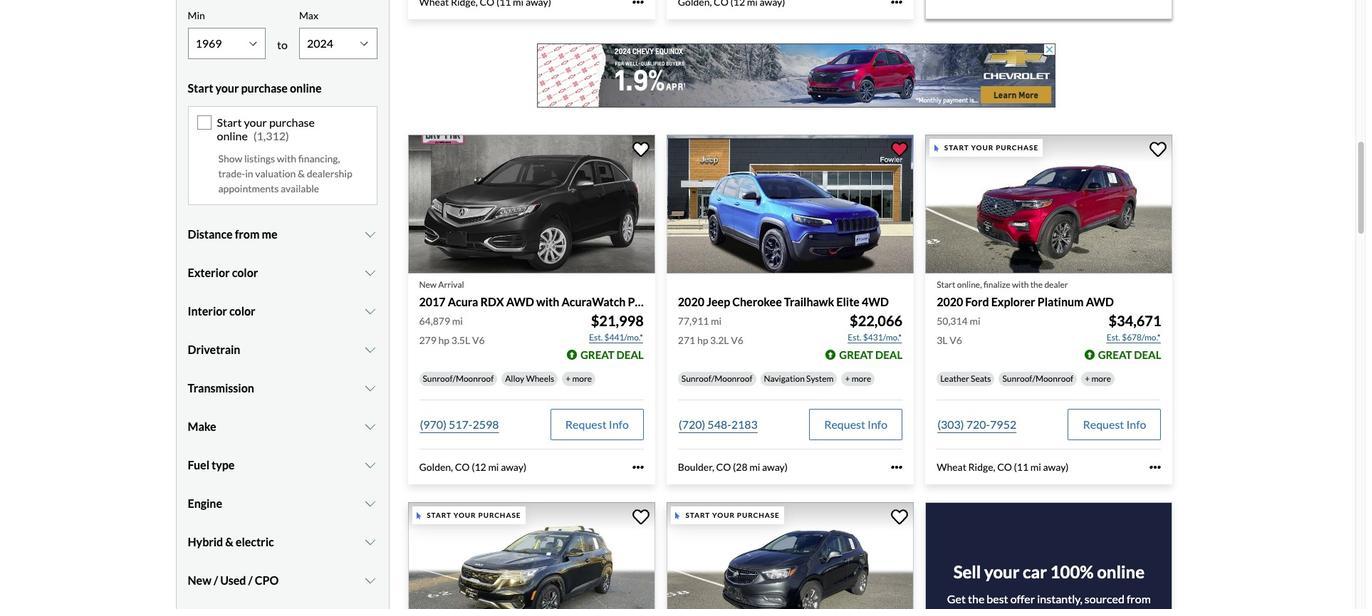 Task type: describe. For each thing, give the bounding box(es) containing it.
(720) 548-2183
[[679, 417, 758, 431]]

jeep
[[707, 295, 731, 309]]

2020 jeep cherokee trailhawk elite 4wd
[[678, 295, 889, 309]]

rdx
[[481, 295, 504, 309]]

cpo
[[255, 574, 279, 587]]

(970)
[[420, 417, 447, 431]]

boulder,
[[678, 461, 715, 473]]

distance
[[188, 227, 233, 241]]

1 / from the left
[[214, 574, 218, 587]]

best
[[987, 592, 1009, 606]]

co for (28 mi away)
[[717, 461, 731, 473]]

golden,
[[419, 461, 453, 473]]

request info for $34,671
[[1084, 417, 1147, 431]]

hybrid & electric
[[188, 535, 274, 549]]

100%
[[1051, 561, 1094, 582]]

offer
[[1011, 592, 1036, 606]]

max
[[299, 9, 319, 21]]

2 + more from the left
[[846, 373, 872, 384]]

64,879
[[419, 315, 450, 327]]

(303) 720-7952 button
[[937, 409, 1018, 440]]

request info button for $21,998
[[551, 409, 644, 440]]

$34,671 est. $678/mo.*
[[1107, 312, 1162, 343]]

dealer
[[1045, 280, 1069, 290]]

ford
[[966, 295, 990, 309]]

ridge,
[[969, 461, 996, 473]]

request for $34,671
[[1084, 417, 1125, 431]]

mi inside 50,314 mi 3l v6
[[970, 315, 981, 327]]

$431/mo.*
[[864, 332, 902, 343]]

517-
[[449, 417, 473, 431]]

3.5l
[[452, 334, 470, 346]]

away) for golden, co (12 mi away)
[[501, 461, 527, 473]]

start inside start online, finalize with the dealer 2020 ford explorer platinum awd
[[937, 280, 956, 290]]

$21,998
[[591, 312, 644, 329]]

$678/mo.*
[[1123, 332, 1161, 343]]

info for $34,671
[[1127, 417, 1147, 431]]

listings
[[244, 153, 275, 165]]

2 request from the left
[[825, 417, 866, 431]]

est. $678/mo.* button
[[1106, 330, 1162, 345]]

mi right (12
[[488, 461, 499, 473]]

(970) 517-2598 button
[[419, 409, 500, 440]]

+ for $21,998
[[566, 373, 571, 384]]

v6 for $21,998
[[472, 334, 485, 346]]

(1,312)
[[254, 129, 289, 143]]

purchase for "cherry black 2022 kia seltos s fwd suv / crossover front-wheel drive automatic" image
[[479, 511, 521, 520]]

great for $34,671
[[1099, 348, 1133, 361]]

to
[[277, 38, 288, 51]]

start your purchase online inside start your purchase online dropdown button
[[188, 81, 322, 95]]

color for exterior color
[[232, 266, 258, 279]]

your inside 'start your purchase online'
[[244, 115, 267, 129]]

new / used / cpo
[[188, 574, 279, 587]]

77,911 mi 271 hp 3.2l v6
[[678, 315, 744, 346]]

electric
[[236, 535, 274, 549]]

fuel type
[[188, 458, 235, 472]]

2183
[[732, 417, 758, 431]]

online inside dropdown button
[[290, 81, 322, 95]]

est. for $22,066
[[848, 332, 862, 343]]

navigation system
[[764, 373, 834, 384]]

more for $34,671
[[1092, 373, 1112, 384]]

mouse pointer image
[[676, 512, 680, 519]]

request for $21,998
[[566, 417, 607, 431]]

3 co from the left
[[998, 461, 1013, 473]]

chevron down image for drivetrain
[[363, 344, 377, 356]]

start inside dropdown button
[[188, 81, 213, 95]]

new for new / used / cpo
[[188, 574, 212, 587]]

mi inside 77,911 mi 271 hp 3.2l v6
[[711, 315, 722, 327]]

start your purchase for graphite gray metallic 2017 buick encore preferred ii awd suv / crossover all-wheel drive 6-speed automatic overdrive image
[[686, 511, 780, 520]]

wheat ridge, co (11 mi away)
[[937, 461, 1069, 473]]

start your purchase for "cherry black 2022 kia seltos s fwd suv / crossover front-wheel drive automatic" image
[[427, 511, 521, 520]]

(303)
[[938, 417, 965, 431]]

plus
[[628, 295, 650, 309]]

co for (12 mi away)
[[455, 461, 470, 473]]

alloy
[[505, 373, 525, 384]]

new arrival 2017 acura rdx awd with acurawatch plus package
[[419, 280, 695, 309]]

navigation
[[764, 373, 805, 384]]

alloy wheels
[[505, 373, 555, 384]]

v6 for $22,066
[[731, 334, 744, 346]]

est. for $34,671
[[1107, 332, 1121, 343]]

advertisement region
[[537, 44, 1056, 108]]

request info button for $34,671
[[1069, 409, 1162, 440]]

1 vertical spatial start your purchase online
[[217, 115, 315, 143]]

(28
[[733, 461, 748, 473]]

online,
[[958, 280, 983, 290]]

exterior color button
[[188, 255, 377, 291]]

2598
[[473, 417, 499, 431]]

explorer
[[992, 295, 1036, 309]]

(11
[[1015, 461, 1029, 473]]

7952
[[991, 417, 1017, 431]]

2 info from the left
[[868, 417, 888, 431]]

platinum
[[1038, 295, 1084, 309]]

2 + from the left
[[846, 373, 850, 384]]

acurawatch
[[562, 295, 626, 309]]

wheat
[[937, 461, 967, 473]]

exterior color
[[188, 266, 258, 279]]

start your purchase for rapid red metallic tinted clearcoat 2020 ford explorer platinum awd suv / crossover all-wheel drive automatic image
[[945, 143, 1039, 152]]

get
[[948, 592, 966, 606]]

hp for $22,066
[[698, 334, 709, 346]]

fuel
[[188, 458, 210, 472]]

transmission button
[[188, 371, 377, 406]]

mi inside 64,879 mi 279 hp 3.5l v6
[[452, 315, 463, 327]]

crystal black pearl 2017 acura rdx awd with acurawatch plus package suv / crossover all-wheel drive automatic image
[[408, 135, 655, 274]]

show
[[218, 153, 242, 165]]

271
[[678, 334, 696, 346]]

(12
[[472, 461, 487, 473]]

with inside start online, finalize with the dealer 2020 ford explorer platinum awd
[[1013, 280, 1029, 290]]

2 more from the left
[[852, 373, 872, 384]]

2 request info button from the left
[[810, 409, 903, 440]]

chevron down image for make
[[363, 421, 377, 433]]

rapid red metallic tinted clearcoat 2020 ford explorer platinum awd suv / crossover all-wheel drive automatic image
[[926, 135, 1173, 274]]

valuation
[[255, 168, 296, 180]]

from inside dropdown button
[[235, 227, 260, 241]]

golden, co (12 mi away)
[[419, 461, 527, 473]]

sourced
[[1085, 592, 1125, 606]]

2 start your purchase link from the left
[[667, 503, 917, 609]]

make button
[[188, 409, 377, 445]]

(720)
[[679, 417, 706, 431]]

3 away) from the left
[[1044, 461, 1069, 473]]

wheels
[[526, 373, 555, 384]]

2 horizontal spatial online
[[1098, 561, 1145, 582]]

720-
[[967, 417, 991, 431]]

with inside new arrival 2017 acura rdx awd with acurawatch plus package
[[537, 295, 560, 309]]

seats
[[971, 373, 992, 384]]

the inside get the best offer instantly, sourced from thousands of dealers.
[[968, 592, 985, 606]]



Task type: vqa. For each thing, say whether or not it's contained in the screenshot.
financing dropdown button
no



Task type: locate. For each thing, give the bounding box(es) containing it.
great deal for $22,066
[[840, 348, 903, 361]]

instantly,
[[1038, 592, 1083, 606]]

with inside show listings with financing, trade-in valuation & dealership appointments available
[[277, 153, 296, 165]]

2 chevron down image from the top
[[363, 306, 377, 317]]

0 horizontal spatial start your purchase link
[[408, 503, 658, 609]]

v6 right '3.2l'
[[731, 334, 744, 346]]

me
[[262, 227, 278, 241]]

4 chevron down image from the top
[[363, 575, 377, 587]]

1 vertical spatial &
[[225, 535, 234, 549]]

2 horizontal spatial request
[[1084, 417, 1125, 431]]

hybrid
[[188, 535, 223, 549]]

est. $441/mo.* button
[[589, 330, 644, 345]]

3 request info button from the left
[[1069, 409, 1162, 440]]

transmission
[[188, 381, 254, 395]]

2 co from the left
[[717, 461, 731, 473]]

0 horizontal spatial deal
[[617, 348, 644, 361]]

1 hp from the left
[[439, 334, 450, 346]]

dealership
[[307, 168, 352, 180]]

purchase for rapid red metallic tinted clearcoat 2020 ford explorer platinum awd suv / crossover all-wheel drive automatic image
[[996, 143, 1039, 152]]

2 horizontal spatial deal
[[1135, 348, 1162, 361]]

leather
[[941, 373, 970, 384]]

interior color button
[[188, 294, 377, 329]]

/ left cpo
[[248, 574, 253, 587]]

1 horizontal spatial + more
[[846, 373, 872, 384]]

arrival
[[439, 280, 464, 290]]

start online, finalize with the dealer 2020 ford explorer platinum awd
[[937, 280, 1115, 309]]

great for $21,998
[[581, 348, 615, 361]]

request info for $21,998
[[566, 417, 629, 431]]

1 horizontal spatial great
[[840, 348, 874, 361]]

new inside new / used / cpo dropdown button
[[188, 574, 212, 587]]

mi right (11
[[1031, 461, 1042, 473]]

2 horizontal spatial great deal
[[1099, 348, 1162, 361]]

boulder, co (28 mi away)
[[678, 461, 788, 473]]

1 horizontal spatial with
[[537, 295, 560, 309]]

1 + more from the left
[[566, 373, 592, 384]]

2 away) from the left
[[762, 461, 788, 473]]

color for interior color
[[229, 304, 256, 318]]

away) for boulder, co (28 mi away)
[[762, 461, 788, 473]]

1 vertical spatial new
[[188, 574, 212, 587]]

distance from me
[[188, 227, 278, 241]]

1 vertical spatial color
[[229, 304, 256, 318]]

from
[[235, 227, 260, 241], [1127, 592, 1151, 606]]

est. for $21,998
[[589, 332, 603, 343]]

2 request info from the left
[[825, 417, 888, 431]]

+ for $34,671
[[1085, 373, 1090, 384]]

est.
[[589, 332, 603, 343], [848, 332, 862, 343], [1107, 332, 1121, 343]]

0 horizontal spatial + more
[[566, 373, 592, 384]]

2 horizontal spatial with
[[1013, 280, 1029, 290]]

chevron down image for exterior color
[[363, 267, 377, 279]]

more right system
[[852, 373, 872, 384]]

3 chevron down image from the top
[[363, 421, 377, 433]]

1 horizontal spatial online
[[290, 81, 322, 95]]

chevron down image for distance from me
[[363, 229, 377, 240]]

great down the est. $678/mo.* button
[[1099, 348, 1133, 361]]

0 vertical spatial color
[[232, 266, 258, 279]]

exterior
[[188, 266, 230, 279]]

1 vertical spatial the
[[968, 592, 985, 606]]

0 horizontal spatial 2020
[[678, 295, 705, 309]]

more down the est. $678/mo.* button
[[1092, 373, 1112, 384]]

2 horizontal spatial +
[[1085, 373, 1090, 384]]

1 horizontal spatial ellipsis h image
[[1151, 462, 1162, 473]]

0 horizontal spatial request info
[[566, 417, 629, 431]]

start your purchase online up listings
[[217, 115, 315, 143]]

awd
[[506, 295, 534, 309], [1087, 295, 1115, 309]]

0 horizontal spatial sunroof/moonroof
[[423, 373, 494, 384]]

co left (28
[[717, 461, 731, 473]]

chevron down image for transmission
[[363, 383, 377, 394]]

est. down the $22,066
[[848, 332, 862, 343]]

+ more right system
[[846, 373, 872, 384]]

sunroof/moonroof for alloy wheels
[[423, 373, 494, 384]]

0 horizontal spatial ellipsis h image
[[892, 0, 903, 8]]

2 horizontal spatial + more
[[1085, 373, 1112, 384]]

dealers.
[[1063, 609, 1102, 609]]

1 horizontal spatial great deal
[[840, 348, 903, 361]]

0 horizontal spatial est.
[[589, 332, 603, 343]]

sell
[[954, 561, 982, 582]]

thousands
[[997, 609, 1049, 609]]

with up explorer
[[1013, 280, 1029, 290]]

leather seats
[[941, 373, 992, 384]]

v6 right 3.5l on the bottom
[[472, 334, 485, 346]]

mi right (28
[[750, 461, 761, 473]]

hp
[[439, 334, 450, 346], [698, 334, 709, 346]]

+ more
[[566, 373, 592, 384], [846, 373, 872, 384], [1085, 373, 1112, 384]]

mi down jeep
[[711, 315, 722, 327]]

0 horizontal spatial great deal
[[581, 348, 644, 361]]

2 v6 from the left
[[731, 334, 744, 346]]

est. inside $22,066 est. $431/mo.*
[[848, 332, 862, 343]]

3 info from the left
[[1127, 417, 1147, 431]]

1 request from the left
[[566, 417, 607, 431]]

chevron down image inside exterior color dropdown button
[[363, 267, 377, 279]]

0 horizontal spatial online
[[217, 129, 248, 143]]

0 horizontal spatial request info button
[[551, 409, 644, 440]]

1 est. from the left
[[589, 332, 603, 343]]

0 vertical spatial start your purchase online
[[188, 81, 322, 95]]

3 + from the left
[[1085, 373, 1090, 384]]

car
[[1023, 561, 1048, 582]]

the left the "dealer"
[[1031, 280, 1043, 290]]

2 horizontal spatial co
[[998, 461, 1013, 473]]

0 vertical spatial with
[[277, 153, 296, 165]]

great deal for $34,671
[[1099, 348, 1162, 361]]

50,314 mi 3l v6
[[937, 315, 981, 346]]

with
[[277, 153, 296, 165], [1013, 280, 1029, 290], [537, 295, 560, 309]]

1 horizontal spatial mouse pointer image
[[935, 144, 939, 152]]

interior
[[188, 304, 227, 318]]

2 horizontal spatial great
[[1099, 348, 1133, 361]]

away) right (11
[[1044, 461, 1069, 473]]

0 horizontal spatial the
[[968, 592, 985, 606]]

online inside 'start your purchase online'
[[217, 129, 248, 143]]

system
[[807, 373, 834, 384]]

2020 up 50,314
[[937, 295, 964, 309]]

1 horizontal spatial start your purchase
[[686, 511, 780, 520]]

3 great deal from the left
[[1099, 348, 1162, 361]]

1 request info from the left
[[566, 417, 629, 431]]

co left (12
[[455, 461, 470, 473]]

great deal down est. $441/mo.* button
[[581, 348, 644, 361]]

1 horizontal spatial from
[[1127, 592, 1151, 606]]

2 deal from the left
[[876, 348, 903, 361]]

1 great from the left
[[581, 348, 615, 361]]

deal
[[617, 348, 644, 361], [876, 348, 903, 361], [1135, 348, 1162, 361]]

2 vertical spatial online
[[1098, 561, 1145, 582]]

0 horizontal spatial request
[[566, 417, 607, 431]]

ellipsis h image
[[633, 0, 644, 8], [633, 462, 644, 473], [892, 462, 903, 473]]

the right get
[[968, 592, 985, 606]]

1 2020 from the left
[[678, 295, 705, 309]]

great for $22,066
[[840, 348, 874, 361]]

1 horizontal spatial request info
[[825, 417, 888, 431]]

start your purchase online up (1,312)
[[188, 81, 322, 95]]

hp right 279
[[439, 334, 450, 346]]

from left me
[[235, 227, 260, 241]]

get the best offer instantly, sourced from thousands of dealers.
[[948, 592, 1151, 609]]

sell your car 100% online
[[954, 561, 1145, 582]]

request info button
[[551, 409, 644, 440], [810, 409, 903, 440], [1069, 409, 1162, 440]]

1 request info button from the left
[[551, 409, 644, 440]]

chevron down image
[[363, 267, 377, 279], [363, 344, 377, 356], [363, 421, 377, 433], [363, 460, 377, 471], [363, 498, 377, 510], [363, 537, 377, 548]]

sunroof/moonroof down '3.2l'
[[682, 373, 753, 384]]

ellipsis h image for golden, co (12 mi away)
[[633, 462, 644, 473]]

mi down ford
[[970, 315, 981, 327]]

0 vertical spatial mouse pointer image
[[935, 144, 939, 152]]

chevron down image inside transmission dropdown button
[[363, 383, 377, 394]]

1 vertical spatial from
[[1127, 592, 1151, 606]]

1 horizontal spatial co
[[717, 461, 731, 473]]

min
[[188, 9, 205, 21]]

3 great from the left
[[1099, 348, 1133, 361]]

mouse pointer image for "cherry black 2022 kia seltos s fwd suv / crossover front-wheel drive automatic" image
[[417, 512, 421, 519]]

2 horizontal spatial request info button
[[1069, 409, 1162, 440]]

mouse pointer image
[[935, 144, 939, 152], [417, 512, 421, 519]]

chevron down image inside make dropdown button
[[363, 421, 377, 433]]

1 horizontal spatial +
[[846, 373, 850, 384]]

hybrid & electric button
[[188, 525, 377, 560]]

chevron down image for fuel type
[[363, 460, 377, 471]]

4wd
[[862, 295, 889, 309]]

2 awd from the left
[[1087, 295, 1115, 309]]

info
[[609, 417, 629, 431], [868, 417, 888, 431], [1127, 417, 1147, 431]]

1 horizontal spatial hp
[[698, 334, 709, 346]]

great deal down the est. $678/mo.* button
[[1099, 348, 1162, 361]]

1 awd from the left
[[506, 295, 534, 309]]

color
[[232, 266, 258, 279], [229, 304, 256, 318]]

1 horizontal spatial the
[[1031, 280, 1043, 290]]

1 co from the left
[[455, 461, 470, 473]]

deal down the $441/mo.* at left bottom
[[617, 348, 644, 361]]

2 hp from the left
[[698, 334, 709, 346]]

sunroof/moonroof right seats
[[1003, 373, 1074, 384]]

start inside 'start your purchase online'
[[217, 115, 242, 129]]

0 vertical spatial ellipsis h image
[[892, 0, 903, 8]]

2 / from the left
[[248, 574, 253, 587]]

co left (11
[[998, 461, 1013, 473]]

mouse pointer image for rapid red metallic tinted clearcoat 2020 ford explorer platinum awd suv / crossover all-wheel drive automatic image
[[935, 144, 939, 152]]

2017
[[419, 295, 446, 309]]

0 horizontal spatial mouse pointer image
[[417, 512, 421, 519]]

1 horizontal spatial est.
[[848, 332, 862, 343]]

new for new arrival 2017 acura rdx awd with acurawatch plus package
[[419, 280, 437, 290]]

1 chevron down image from the top
[[363, 267, 377, 279]]

deal for $34,671
[[1135, 348, 1162, 361]]

3 + more from the left
[[1085, 373, 1112, 384]]

2 horizontal spatial est.
[[1107, 332, 1121, 343]]

fuel type button
[[188, 448, 377, 483]]

1 deal from the left
[[617, 348, 644, 361]]

purchase for graphite gray metallic 2017 buick encore preferred ii awd suv / crossover all-wheel drive 6-speed automatic overdrive image
[[737, 511, 780, 520]]

0 horizontal spatial +
[[566, 373, 571, 384]]

great deal for $21,998
[[581, 348, 644, 361]]

2 great deal from the left
[[840, 348, 903, 361]]

1 horizontal spatial new
[[419, 280, 437, 290]]

& right hybrid
[[225, 535, 234, 549]]

+ more right the wheels
[[566, 373, 592, 384]]

hp inside 77,911 mi 271 hp 3.2l v6
[[698, 334, 709, 346]]

est. inside $21,998 est. $441/mo.*
[[589, 332, 603, 343]]

2 horizontal spatial away)
[[1044, 461, 1069, 473]]

from right sourced
[[1127, 592, 1151, 606]]

2 horizontal spatial request info
[[1084, 417, 1147, 431]]

1 horizontal spatial 2020
[[937, 295, 964, 309]]

0 vertical spatial the
[[1031, 280, 1043, 290]]

0 vertical spatial new
[[419, 280, 437, 290]]

sunroof/moonroof down 3.5l on the bottom
[[423, 373, 494, 384]]

1 start your purchase link from the left
[[408, 503, 658, 609]]

request info
[[566, 417, 629, 431], [825, 417, 888, 431], [1084, 417, 1147, 431]]

est. inside $34,671 est. $678/mo.*
[[1107, 332, 1121, 343]]

2020 up 77,911
[[678, 295, 705, 309]]

1 info from the left
[[609, 417, 629, 431]]

1 horizontal spatial request info button
[[810, 409, 903, 440]]

0 horizontal spatial away)
[[501, 461, 527, 473]]

awd right rdx
[[506, 295, 534, 309]]

new left used
[[188, 574, 212, 587]]

deal for $22,066
[[876, 348, 903, 361]]

color right interior at the left of the page
[[229, 304, 256, 318]]

start your purchase online button
[[188, 70, 377, 106]]

more for $21,998
[[573, 373, 592, 384]]

548-
[[708, 417, 732, 431]]

deal for $21,998
[[617, 348, 644, 361]]

3l
[[937, 334, 948, 346]]

1 + from the left
[[566, 373, 571, 384]]

2020 inside start online, finalize with the dealer 2020 ford explorer platinum awd
[[937, 295, 964, 309]]

3 chevron down image from the top
[[363, 383, 377, 394]]

1 horizontal spatial more
[[852, 373, 872, 384]]

1 horizontal spatial start your purchase link
[[667, 503, 917, 609]]

0 horizontal spatial /
[[214, 574, 218, 587]]

chevron down image for new / used / cpo
[[363, 575, 377, 587]]

sunroof/moonroof for navigation system
[[682, 373, 753, 384]]

& inside dropdown button
[[225, 535, 234, 549]]

hp for $21,998
[[439, 334, 450, 346]]

new up 2017
[[419, 280, 437, 290]]

(720) 548-2183 button
[[678, 409, 759, 440]]

+
[[566, 373, 571, 384], [846, 373, 850, 384], [1085, 373, 1090, 384]]

0 vertical spatial online
[[290, 81, 322, 95]]

+ more down the est. $678/mo.* button
[[1085, 373, 1112, 384]]

279
[[419, 334, 437, 346]]

77,911
[[678, 315, 709, 327]]

1 horizontal spatial /
[[248, 574, 253, 587]]

3 request from the left
[[1084, 417, 1125, 431]]

3 sunroof/moonroof from the left
[[1003, 373, 1074, 384]]

/ left used
[[214, 574, 218, 587]]

1 sunroof/moonroof from the left
[[423, 373, 494, 384]]

+ more for $34,671
[[1085, 373, 1112, 384]]

0 horizontal spatial new
[[188, 574, 212, 587]]

0 horizontal spatial hp
[[439, 334, 450, 346]]

0 horizontal spatial start your purchase
[[427, 511, 521, 520]]

2 chevron down image from the top
[[363, 344, 377, 356]]

of
[[1051, 609, 1061, 609]]

distance from me button
[[188, 217, 377, 252]]

great down est. $431/mo.* button
[[840, 348, 874, 361]]

purchase inside 'start your purchase online'
[[269, 115, 315, 129]]

2 horizontal spatial info
[[1127, 417, 1147, 431]]

0 vertical spatial from
[[235, 227, 260, 241]]

1 vertical spatial ellipsis h image
[[1151, 462, 1162, 473]]

2 2020 from the left
[[937, 295, 964, 309]]

chevron down image for engine
[[363, 498, 377, 510]]

$22,066
[[850, 312, 903, 329]]

0 horizontal spatial co
[[455, 461, 470, 473]]

2 horizontal spatial more
[[1092, 373, 1112, 384]]

interior color
[[188, 304, 256, 318]]

online
[[290, 81, 322, 95], [217, 129, 248, 143], [1098, 561, 1145, 582]]

2 horizontal spatial sunroof/moonroof
[[1003, 373, 1074, 384]]

hydro blue pearlcoat 2020 jeep cherokee trailhawk elite 4wd suv / crossover four-wheel drive 9-speed automatic image
[[667, 135, 914, 274]]

50,314
[[937, 315, 968, 327]]

start your purchase online
[[188, 81, 322, 95], [217, 115, 315, 143]]

1 more from the left
[[573, 373, 592, 384]]

chevron down image for hybrid & electric
[[363, 537, 377, 548]]

mi down acura
[[452, 315, 463, 327]]

1 horizontal spatial v6
[[731, 334, 744, 346]]

with up valuation
[[277, 153, 296, 165]]

trailhawk
[[784, 295, 835, 309]]

the inside start online, finalize with the dealer 2020 ford explorer platinum awd
[[1031, 280, 1043, 290]]

0 horizontal spatial info
[[609, 417, 629, 431]]

graphite gray metallic 2017 buick encore preferred ii awd suv / crossover all-wheel drive 6-speed automatic overdrive image
[[667, 503, 914, 609]]

financing,
[[298, 153, 340, 165]]

with left acurawatch
[[537, 295, 560, 309]]

chevron down image inside new / used / cpo dropdown button
[[363, 575, 377, 587]]

package
[[652, 295, 695, 309]]

v6 inside 50,314 mi 3l v6
[[950, 334, 963, 346]]

3 more from the left
[[1092, 373, 1112, 384]]

0 horizontal spatial &
[[225, 535, 234, 549]]

1 away) from the left
[[501, 461, 527, 473]]

more right the wheels
[[573, 373, 592, 384]]

great
[[581, 348, 615, 361], [840, 348, 874, 361], [1099, 348, 1133, 361]]

chevron down image inside fuel type dropdown button
[[363, 460, 377, 471]]

away) right (28
[[762, 461, 788, 473]]

your
[[216, 81, 239, 95], [244, 115, 267, 129], [972, 143, 994, 152], [454, 511, 476, 520], [713, 511, 735, 520], [985, 561, 1020, 582]]

info for $21,998
[[609, 417, 629, 431]]

ellipsis h image
[[892, 0, 903, 8], [1151, 462, 1162, 473]]

2 horizontal spatial v6
[[950, 334, 963, 346]]

4 chevron down image from the top
[[363, 460, 377, 471]]

1 vertical spatial mouse pointer image
[[417, 512, 421, 519]]

1 vertical spatial online
[[217, 129, 248, 143]]

2 vertical spatial with
[[537, 295, 560, 309]]

6 chevron down image from the top
[[363, 537, 377, 548]]

trade-
[[218, 168, 245, 180]]

$441/mo.*
[[605, 332, 643, 343]]

1 v6 from the left
[[472, 334, 485, 346]]

$22,066 est. $431/mo.*
[[848, 312, 903, 343]]

1 horizontal spatial awd
[[1087, 295, 1115, 309]]

awd inside start online, finalize with the dealer 2020 ford explorer platinum awd
[[1087, 295, 1115, 309]]

0 vertical spatial &
[[298, 168, 305, 180]]

2 horizontal spatial start your purchase
[[945, 143, 1039, 152]]

chevron down image for interior color
[[363, 306, 377, 317]]

0 horizontal spatial v6
[[472, 334, 485, 346]]

show listings with financing, trade-in valuation & dealership appointments available
[[218, 153, 352, 195]]

0 horizontal spatial more
[[573, 373, 592, 384]]

your inside dropdown button
[[216, 81, 239, 95]]

1 horizontal spatial away)
[[762, 461, 788, 473]]

3 request info from the left
[[1084, 417, 1147, 431]]

1 great deal from the left
[[581, 348, 644, 361]]

+ more for $21,998
[[566, 373, 592, 384]]

1 horizontal spatial deal
[[876, 348, 903, 361]]

deal down $678/mo.*
[[1135, 348, 1162, 361]]

& up available
[[298, 168, 305, 180]]

1 chevron down image from the top
[[363, 229, 377, 240]]

5 chevron down image from the top
[[363, 498, 377, 510]]

0 horizontal spatial great
[[581, 348, 615, 361]]

3 v6 from the left
[[950, 334, 963, 346]]

est. $431/mo.* button
[[848, 330, 903, 345]]

great down est. $441/mo.* button
[[581, 348, 615, 361]]

est. down the $34,671
[[1107, 332, 1121, 343]]

& inside show listings with financing, trade-in valuation & dealership appointments available
[[298, 168, 305, 180]]

0 horizontal spatial from
[[235, 227, 260, 241]]

1 horizontal spatial info
[[868, 417, 888, 431]]

great deal down est. $431/mo.* button
[[840, 348, 903, 361]]

(970) 517-2598
[[420, 417, 499, 431]]

1 horizontal spatial &
[[298, 168, 305, 180]]

away) right (12
[[501, 461, 527, 473]]

2020
[[678, 295, 705, 309], [937, 295, 964, 309]]

v6 inside 64,879 mi 279 hp 3.5l v6
[[472, 334, 485, 346]]

chevron down image inside engine dropdown button
[[363, 498, 377, 510]]

2 great from the left
[[840, 348, 874, 361]]

3 deal from the left
[[1135, 348, 1162, 361]]

2 sunroof/moonroof from the left
[[682, 373, 753, 384]]

chevron down image inside interior color dropdown button
[[363, 306, 377, 317]]

purchase
[[241, 81, 288, 95], [269, 115, 315, 129], [996, 143, 1039, 152], [479, 511, 521, 520], [737, 511, 780, 520]]

est. down $21,998 at left bottom
[[589, 332, 603, 343]]

cherokee
[[733, 295, 782, 309]]

3 est. from the left
[[1107, 332, 1121, 343]]

2 est. from the left
[[848, 332, 862, 343]]

chevron down image inside distance from me dropdown button
[[363, 229, 377, 240]]

0 horizontal spatial with
[[277, 153, 296, 165]]

hp inside 64,879 mi 279 hp 3.5l v6
[[439, 334, 450, 346]]

available
[[281, 183, 319, 195]]

deal down $431/mo.*
[[876, 348, 903, 361]]

awd inside new arrival 2017 acura rdx awd with acurawatch plus package
[[506, 295, 534, 309]]

1 vertical spatial with
[[1013, 280, 1029, 290]]

awd right platinum
[[1087, 295, 1115, 309]]

from inside get the best offer instantly, sourced from thousands of dealers.
[[1127, 592, 1151, 606]]

v6 right 3l
[[950, 334, 963, 346]]

color right exterior
[[232, 266, 258, 279]]

new inside new arrival 2017 acura rdx awd with acurawatch plus package
[[419, 280, 437, 290]]

1 horizontal spatial sunroof/moonroof
[[682, 373, 753, 384]]

elite
[[837, 295, 860, 309]]

hp right 271
[[698, 334, 709, 346]]

chevron down image inside drivetrain dropdown button
[[363, 344, 377, 356]]

v6 inside 77,911 mi 271 hp 3.2l v6
[[731, 334, 744, 346]]

0 horizontal spatial awd
[[506, 295, 534, 309]]

cherry black 2022 kia seltos s fwd suv / crossover front-wheel drive automatic image
[[408, 503, 655, 609]]

1 horizontal spatial request
[[825, 417, 866, 431]]

purchase inside dropdown button
[[241, 81, 288, 95]]

engine button
[[188, 486, 377, 522]]

chevron down image
[[363, 229, 377, 240], [363, 306, 377, 317], [363, 383, 377, 394], [363, 575, 377, 587]]

in
[[245, 168, 253, 180]]

3.2l
[[711, 334, 729, 346]]

ellipsis h image for boulder, co (28 mi away)
[[892, 462, 903, 473]]

acura
[[448, 295, 479, 309]]

chevron down image inside hybrid & electric dropdown button
[[363, 537, 377, 548]]



